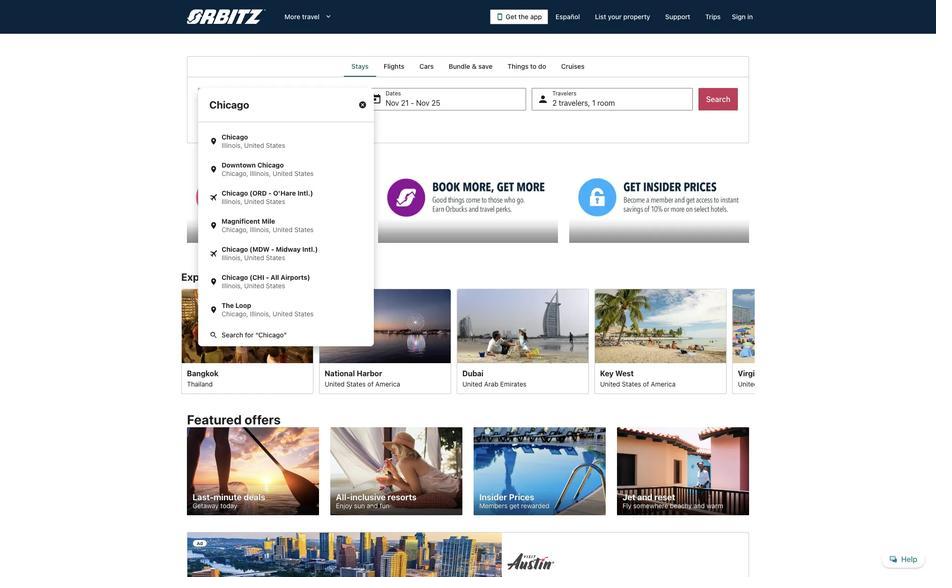 Task type: locate. For each thing, give the bounding box(es) containing it.
0 horizontal spatial a
[[224, 120, 228, 128]]

2 horizontal spatial and
[[694, 503, 705, 511]]

1 add from the left
[[210, 120, 223, 128]]

trending
[[259, 271, 300, 283]]

featured
[[187, 413, 242, 428]]

small image right opens in a new window icon
[[210, 165, 218, 174]]

united up downtown
[[244, 142, 264, 150]]

chicago, for magnificent
[[222, 226, 248, 234]]

united up o'hare
[[273, 170, 293, 178]]

bangkok
[[187, 369, 219, 378]]

- inside chicago (chi - all airports) illinois, united states
[[266, 274, 269, 282]]

united inside chicago illinois, united states
[[244, 142, 264, 150]]

america
[[376, 380, 400, 388], [651, 380, 676, 388], [789, 380, 814, 388]]

united inside the virginia beach united states of america
[[738, 380, 758, 388]]

2 a from the left
[[277, 120, 280, 128]]

united inside national harbor united states of america
[[325, 380, 345, 388]]

magnificent mile chicago, illinois, united states
[[222, 217, 314, 234]]

and
[[638, 493, 653, 503], [367, 503, 378, 511], [694, 503, 705, 511]]

chicago left "(chi"
[[222, 274, 248, 282]]

1 horizontal spatial america
[[651, 380, 676, 388]]

1 small image from the top
[[210, 137, 218, 146]]

small image up the explore
[[210, 250, 218, 258]]

and left warm
[[694, 503, 705, 511]]

chicago, down the
[[222, 310, 248, 318]]

trips link
[[698, 8, 729, 25]]

of for beach
[[781, 380, 787, 388]]

0 vertical spatial in
[[748, 13, 753, 21]]

nov
[[386, 99, 399, 107], [416, 99, 430, 107]]

chicago
[[222, 133, 248, 141], [258, 161, 284, 169], [222, 189, 248, 197], [222, 246, 248, 254], [222, 274, 248, 282]]

and inside 'all-inclusive resorts enjoy sun and fun'
[[367, 503, 378, 511]]

united down dubai
[[463, 380, 483, 388]]

small image left (ord
[[210, 194, 218, 202]]

0 horizontal spatial in
[[248, 271, 257, 283]]

0 vertical spatial search
[[706, 95, 731, 104]]

america inside the virginia beach united states of america
[[789, 380, 814, 388]]

small image left magnificent
[[210, 222, 218, 230]]

- inside chicago (ord - o'hare intl.) illinois, united states
[[269, 189, 272, 197]]

america for beach
[[789, 380, 814, 388]]

2 chicago, from the top
[[222, 226, 248, 234]]

small image
[[210, 165, 218, 174], [210, 194, 218, 202], [210, 222, 218, 230], [210, 250, 218, 258], [210, 331, 218, 340]]

small image for downtown chicago
[[210, 165, 218, 174]]

2
[[553, 99, 557, 107]]

america inside national harbor united states of america
[[376, 380, 400, 388]]

states down add a car
[[266, 142, 285, 150]]

download the app button image
[[497, 13, 504, 21]]

1 america from the left
[[376, 380, 400, 388]]

intl.) right the midway
[[302, 246, 318, 254]]

bangkok thailand
[[187, 369, 219, 388]]

chicago inside chicago illinois, united states
[[222, 133, 248, 141]]

flights
[[384, 62, 405, 70]]

travel
[[302, 13, 320, 21]]

things
[[508, 62, 529, 70]]

1
[[592, 99, 596, 107]]

united inside "chicago (mdw - midway intl.) illinois, united states"
[[244, 254, 264, 262]]

a
[[224, 120, 228, 128], [277, 120, 280, 128]]

of
[[368, 380, 374, 388], [643, 380, 649, 388], [781, 380, 787, 388]]

last-
[[193, 493, 214, 503]]

search button
[[699, 88, 738, 111]]

minute
[[214, 493, 242, 503]]

illinois, inside "chicago (mdw - midway intl.) illinois, united states"
[[222, 254, 242, 262]]

intl.)
[[298, 189, 313, 197], [302, 246, 318, 254]]

fun
[[380, 503, 390, 511]]

of inside the virginia beach united states of america
[[781, 380, 787, 388]]

1 vertical spatial search
[[222, 331, 243, 339]]

- right (ord
[[269, 189, 272, 197]]

chicago, down magnificent
[[222, 226, 248, 234]]

2 add from the left
[[263, 120, 275, 128]]

2 america from the left
[[651, 380, 676, 388]]

south beach featuring tropical scenes, general coastal views and a beach image
[[595, 289, 727, 363]]

america inside 'key west united states of america'
[[651, 380, 676, 388]]

- for all
[[266, 274, 269, 282]]

all-
[[336, 493, 350, 503]]

united up "chicago" on the bottom left
[[273, 310, 293, 318]]

illinois, up stays
[[222, 254, 242, 262]]

united inside dubai united arab emirates
[[463, 380, 483, 388]]

add left flight
[[210, 120, 223, 128]]

united down "(chi"
[[244, 282, 264, 290]]

español
[[556, 13, 580, 21]]

add left car
[[263, 120, 275, 128]]

tab list
[[187, 56, 750, 77]]

illinois, down loop
[[250, 310, 271, 318]]

illinois, down "mile"
[[250, 226, 271, 234]]

of inside 'key west united states of america'
[[643, 380, 649, 388]]

small image right "show previous card" image
[[210, 331, 218, 340]]

chicago, inside magnificent mile chicago, illinois, united states
[[222, 226, 248, 234]]

add
[[210, 120, 223, 128], [263, 120, 275, 128]]

united inside downtown chicago chicago, illinois, united states
[[273, 170, 293, 178]]

prices
[[509, 493, 535, 503]]

- inside button
[[411, 99, 414, 107]]

room
[[598, 99, 615, 107]]

united down "mile"
[[273, 226, 293, 234]]

flights link
[[376, 56, 412, 77]]

intl.) right o'hare
[[298, 189, 313, 197]]

states inside "chicago (mdw - midway intl.) illinois, united states"
[[266, 254, 285, 262]]

a left flight
[[224, 120, 228, 128]]

chicago for (mdw
[[222, 246, 248, 254]]

illinois, up the
[[222, 282, 242, 290]]

bangkok featuring a bridge, skyline and a river or creek image
[[181, 289, 314, 363]]

united
[[244, 142, 264, 150], [273, 170, 293, 178], [244, 198, 264, 206], [273, 226, 293, 234], [244, 254, 264, 262], [244, 282, 264, 290], [273, 310, 293, 318], [325, 380, 345, 388], [463, 380, 483, 388], [600, 380, 620, 388], [738, 380, 758, 388]]

united down (mdw
[[244, 254, 264, 262]]

2 vertical spatial chicago,
[[222, 310, 248, 318]]

united inside 'key west united states of america'
[[600, 380, 620, 388]]

the loop chicago, illinois, united states
[[222, 302, 314, 318]]

- left all
[[266, 274, 269, 282]]

get the app
[[506, 13, 542, 21]]

get
[[510, 503, 520, 511]]

emirates
[[500, 380, 527, 388]]

1 a from the left
[[224, 120, 228, 128]]

small image for magnificent mile
[[210, 222, 218, 230]]

deals
[[244, 493, 265, 503]]

1 vertical spatial intl.)
[[302, 246, 318, 254]]

in
[[748, 13, 753, 21], [248, 271, 257, 283]]

0 vertical spatial small image
[[210, 137, 218, 146]]

chicago inside "chicago (mdw - midway intl.) illinois, united states"
[[222, 246, 248, 254]]

chicago left (ord
[[222, 189, 248, 197]]

1 small image from the top
[[210, 165, 218, 174]]

airports)
[[281, 274, 310, 282]]

0 horizontal spatial and
[[367, 503, 378, 511]]

nov 21 - nov 25 button
[[365, 88, 526, 111]]

0 horizontal spatial nov
[[386, 99, 399, 107]]

intl.) inside chicago (ord - o'hare intl.) illinois, united states
[[298, 189, 313, 197]]

a left car
[[277, 120, 280, 128]]

small image for the loop
[[210, 306, 218, 315]]

2 vertical spatial small image
[[210, 306, 218, 315]]

get the app link
[[491, 9, 548, 24]]

- right (mdw
[[271, 246, 274, 254]]

the
[[222, 302, 234, 310]]

4 small image from the top
[[210, 250, 218, 258]]

nov left 21
[[386, 99, 399, 107]]

1 nov from the left
[[386, 99, 399, 107]]

1 vertical spatial in
[[248, 271, 257, 283]]

- for midway
[[271, 246, 274, 254]]

chicago, down downtown
[[222, 170, 248, 178]]

nov left 25
[[416, 99, 430, 107]]

chicago left (mdw
[[222, 246, 248, 254]]

support link
[[658, 8, 698, 25]]

virginia beach united states of america
[[738, 369, 814, 388]]

thailand
[[187, 380, 213, 388]]

chicago inside chicago (ord - o'hare intl.) illinois, united states
[[222, 189, 248, 197]]

0 vertical spatial intl.)
[[298, 189, 313, 197]]

3 chicago, from the top
[[222, 310, 248, 318]]

united inside chicago (chi - all airports) illinois, united states
[[244, 282, 264, 290]]

small image down add a flight
[[210, 137, 218, 146]]

3 small image from the top
[[210, 306, 218, 315]]

states inside 'key west united states of america'
[[622, 380, 642, 388]]

1 of from the left
[[368, 380, 374, 388]]

states inside the virginia beach united states of america
[[760, 380, 779, 388]]

small image
[[210, 137, 218, 146], [210, 278, 218, 286], [210, 306, 218, 315]]

your
[[608, 13, 622, 21]]

a for car
[[277, 120, 280, 128]]

and left fun
[[367, 503, 378, 511]]

tab list containing stays
[[187, 56, 750, 77]]

chicago for illinois,
[[222, 133, 248, 141]]

chicago for (chi
[[222, 274, 248, 282]]

small image for chicago (mdw - midway intl.)
[[210, 250, 218, 258]]

0 horizontal spatial america
[[376, 380, 400, 388]]

small image for chicago (chi - all airports)
[[210, 278, 218, 286]]

states down all
[[266, 282, 285, 290]]

states down o'hare
[[266, 198, 285, 206]]

1 horizontal spatial add
[[263, 120, 275, 128]]

illinois, up downtown
[[222, 142, 242, 150]]

(chi
[[250, 274, 264, 282]]

3 of from the left
[[781, 380, 787, 388]]

small image left stays
[[210, 278, 218, 286]]

states inside chicago (chi - all airports) illinois, united states
[[266, 282, 285, 290]]

chicago down chicago illinois, united states
[[258, 161, 284, 169]]

1 horizontal spatial of
[[643, 380, 649, 388]]

2 horizontal spatial america
[[789, 380, 814, 388]]

- right 21
[[411, 99, 414, 107]]

states inside downtown chicago chicago, illinois, united states
[[294, 170, 314, 178]]

midway
[[276, 246, 301, 254]]

2 small image from the top
[[210, 278, 218, 286]]

key west united states of america
[[600, 369, 676, 388]]

1 horizontal spatial search
[[706, 95, 731, 104]]

add for add a car
[[263, 120, 275, 128]]

united down national
[[325, 380, 345, 388]]

last-minute deals getaway today
[[193, 493, 265, 511]]

1 chicago, from the top
[[222, 170, 248, 178]]

3 america from the left
[[789, 380, 814, 388]]

states up o'hare
[[294, 170, 314, 178]]

1 horizontal spatial nov
[[416, 99, 430, 107]]

2 nov from the left
[[416, 99, 430, 107]]

search inside button
[[706, 95, 731, 104]]

chicago inside chicago (chi - all airports) illinois, united states
[[222, 274, 248, 282]]

0 horizontal spatial of
[[368, 380, 374, 388]]

illinois, up magnificent
[[222, 198, 242, 206]]

chicago, inside downtown chicago chicago, illinois, united states
[[222, 170, 248, 178]]

español button
[[548, 8, 588, 25]]

illinois,
[[222, 142, 242, 150], [250, 170, 271, 178], [222, 198, 242, 206], [250, 226, 271, 234], [222, 254, 242, 262], [222, 282, 242, 290], [250, 310, 271, 318]]

1 horizontal spatial a
[[277, 120, 280, 128]]

list your property
[[595, 13, 651, 21]]

1 horizontal spatial in
[[748, 13, 753, 21]]

of for west
[[643, 380, 649, 388]]

intl.) inside "chicago (mdw - midway intl.) illinois, united states"
[[302, 246, 318, 254]]

states inside the loop chicago, illinois, united states
[[294, 310, 314, 318]]

featured offers region
[[181, 407, 755, 522]]

sun
[[354, 503, 365, 511]]

cars link
[[412, 56, 441, 77]]

states down harbor on the left
[[347, 380, 366, 388]]

getaway
[[193, 503, 219, 511]]

- inside "chicago (mdw - midway intl.) illinois, united states"
[[271, 246, 274, 254]]

things to do
[[508, 62, 546, 70]]

united inside the loop chicago, illinois, united states
[[273, 310, 293, 318]]

of inside national harbor united states of america
[[368, 380, 374, 388]]

states down airports)
[[294, 310, 314, 318]]

united down (ord
[[244, 198, 264, 206]]

harbor
[[357, 369, 382, 378]]

travelers,
[[559, 99, 590, 107]]

0 vertical spatial chicago,
[[222, 170, 248, 178]]

0 horizontal spatial add
[[210, 120, 223, 128]]

0 horizontal spatial search
[[222, 331, 243, 339]]

more
[[285, 13, 301, 21]]

illinois, inside the loop chicago, illinois, united states
[[250, 310, 271, 318]]

america for west
[[651, 380, 676, 388]]

2 horizontal spatial of
[[781, 380, 787, 388]]

inclusive
[[350, 493, 386, 503]]

chicago down flight
[[222, 133, 248, 141]]

small image left the
[[210, 306, 218, 315]]

for
[[245, 331, 254, 339]]

illinois, up (ord
[[250, 170, 271, 178]]

united down key
[[600, 380, 620, 388]]

united down virginia
[[738, 380, 758, 388]]

3 small image from the top
[[210, 222, 218, 230]]

in right stays
[[248, 271, 257, 283]]

chicago, inside the loop chicago, illinois, united states
[[222, 310, 248, 318]]

intl.) for chicago (mdw - midway intl.) illinois, united states
[[302, 246, 318, 254]]

1 vertical spatial small image
[[210, 278, 218, 286]]

2 small image from the top
[[210, 194, 218, 202]]

app
[[531, 13, 542, 21]]

states down beach
[[760, 380, 779, 388]]

1 vertical spatial chicago,
[[222, 226, 248, 234]]

national
[[325, 369, 355, 378]]

featured offers
[[187, 413, 281, 428]]

states down west
[[622, 380, 642, 388]]

states up the midway
[[294, 226, 314, 234]]

2 of from the left
[[643, 380, 649, 388]]

states down the midway
[[266, 254, 285, 262]]

in right "sign"
[[748, 13, 753, 21]]

&
[[472, 62, 477, 70]]

and right jet
[[638, 493, 653, 503]]



Task type: describe. For each thing, give the bounding box(es) containing it.
states inside chicago illinois, united states
[[266, 142, 285, 150]]

car
[[282, 120, 292, 128]]

united inside chicago (ord - o'hare intl.) illinois, united states
[[244, 198, 264, 206]]

opens in a new window image
[[378, 166, 386, 175]]

add a flight
[[210, 120, 245, 128]]

jet
[[623, 493, 636, 503]]

resorts
[[388, 493, 417, 503]]

insider prices members get rewarded
[[480, 493, 550, 511]]

chicago (ord - o'hare intl.) illinois, united states
[[222, 189, 313, 206]]

2 travelers, 1 room button
[[532, 88, 693, 111]]

jumeira beach and park featuring a beach as well as a small group of people image
[[457, 289, 589, 363]]

west
[[616, 369, 634, 378]]

more travel button
[[277, 8, 340, 25]]

add for add a flight
[[210, 120, 223, 128]]

list your property link
[[588, 8, 658, 25]]

nov 21 - nov 25
[[386, 99, 441, 107]]

chicago for (ord
[[222, 189, 248, 197]]

trips
[[706, 13, 721, 21]]

search for "chicago"
[[222, 331, 287, 339]]

all-inclusive resorts enjoy sun and fun
[[336, 493, 417, 511]]

of for harbor
[[368, 380, 374, 388]]

loop
[[236, 302, 251, 310]]

states inside magnificent mile chicago, illinois, united states
[[294, 226, 314, 234]]

to
[[531, 62, 537, 70]]

reset
[[655, 493, 676, 503]]

bundle & save link
[[441, 56, 500, 77]]

tab list inside the featured offers main content
[[187, 56, 750, 77]]

stays
[[220, 271, 246, 283]]

search for search
[[706, 95, 731, 104]]

illinois, inside chicago (chi - all airports) illinois, united states
[[222, 282, 242, 290]]

members
[[480, 503, 508, 511]]

orbitz logo image
[[187, 9, 266, 24]]

- for o'hare
[[269, 189, 272, 197]]

downtown
[[222, 161, 256, 169]]

offers
[[245, 413, 281, 428]]

do
[[539, 62, 546, 70]]

sign in button
[[729, 8, 757, 25]]

today
[[220, 503, 237, 511]]

5 small image from the top
[[210, 331, 218, 340]]

25
[[432, 99, 441, 107]]

list
[[595, 13, 607, 21]]

in inside dropdown button
[[748, 13, 753, 21]]

the
[[519, 13, 529, 21]]

show previous card image
[[176, 336, 187, 347]]

chicago illinois, united states
[[222, 133, 285, 150]]

1 horizontal spatial and
[[638, 493, 653, 503]]

stays link
[[344, 56, 376, 77]]

enjoy
[[336, 503, 352, 511]]

stays
[[352, 62, 369, 70]]

mile
[[262, 217, 275, 225]]

states inside national harbor united states of america
[[347, 380, 366, 388]]

21
[[401, 99, 409, 107]]

illinois, inside chicago (ord - o'hare intl.) illinois, united states
[[222, 198, 242, 206]]

america for harbor
[[376, 380, 400, 388]]

rewarded
[[521, 503, 550, 511]]

opens in a new window image
[[187, 166, 195, 175]]

Going to text field
[[198, 88, 374, 122]]

clear going to image
[[359, 101, 367, 109]]

search for search for "chicago"
[[222, 331, 243, 339]]

virginia beach showing a beach, general coastal views and a coastal town image
[[733, 289, 865, 363]]

property
[[624, 13, 651, 21]]

add a car
[[263, 120, 292, 128]]

- for nov
[[411, 99, 414, 107]]

bundle & save
[[449, 62, 493, 70]]

cars
[[420, 62, 434, 70]]

"chicago"
[[255, 331, 287, 339]]

(mdw
[[250, 246, 270, 254]]

states inside chicago (ord - o'hare intl.) illinois, united states
[[266, 198, 285, 206]]

support
[[666, 13, 691, 21]]

featured offers main content
[[0, 56, 937, 578]]

illinois, inside chicago illinois, united states
[[222, 142, 242, 150]]

national harbor united states of america
[[325, 369, 400, 388]]

cruises
[[561, 62, 585, 70]]

sign in
[[732, 13, 753, 21]]

insider
[[480, 493, 507, 503]]

jet and reset fly somewhere beachy and warm
[[623, 493, 724, 511]]

small image for chicago (ord - o'hare intl.)
[[210, 194, 218, 202]]

2 travelers, 1 room
[[553, 99, 615, 107]]

beachy
[[670, 503, 692, 511]]

united inside magnificent mile chicago, illinois, united states
[[273, 226, 293, 234]]

show next card image
[[750, 336, 761, 347]]

things to do link
[[500, 56, 554, 77]]

illinois, inside downtown chicago chicago, illinois, united states
[[250, 170, 271, 178]]

chicago inside downtown chicago chicago, illinois, united states
[[258, 161, 284, 169]]

virginia
[[738, 369, 766, 378]]

fly
[[623, 503, 632, 511]]

small image for chicago
[[210, 137, 218, 146]]

sign
[[732, 13, 746, 21]]

all
[[271, 274, 279, 282]]

explore
[[181, 271, 218, 283]]

somewhere
[[634, 503, 668, 511]]

beach
[[768, 369, 790, 378]]

intl.) for chicago (ord - o'hare intl.) illinois, united states
[[298, 189, 313, 197]]

chicago, for downtown
[[222, 170, 248, 178]]

get
[[506, 13, 517, 21]]

chicago, for the
[[222, 310, 248, 318]]

cruises link
[[554, 56, 592, 77]]

magnificent
[[222, 217, 260, 225]]

dubai united arab emirates
[[463, 369, 527, 388]]

explore stays in trending destinations
[[181, 271, 361, 283]]

dubai
[[463, 369, 484, 378]]

chicago (mdw - midway intl.) illinois, united states
[[222, 246, 318, 262]]

in inside the featured offers main content
[[248, 271, 257, 283]]

downtown chicago chicago, illinois, united states
[[222, 161, 314, 178]]

a for flight
[[224, 120, 228, 128]]

warm
[[707, 503, 724, 511]]

destinations
[[302, 271, 361, 283]]

illinois, inside magnificent mile chicago, illinois, united states
[[250, 226, 271, 234]]



Task type: vqa. For each thing, say whether or not it's contained in the screenshot.
Intl.) in CHICAGO (ORD - O'HARE INTL.) ILLINOIS, UNITED STATES
yes



